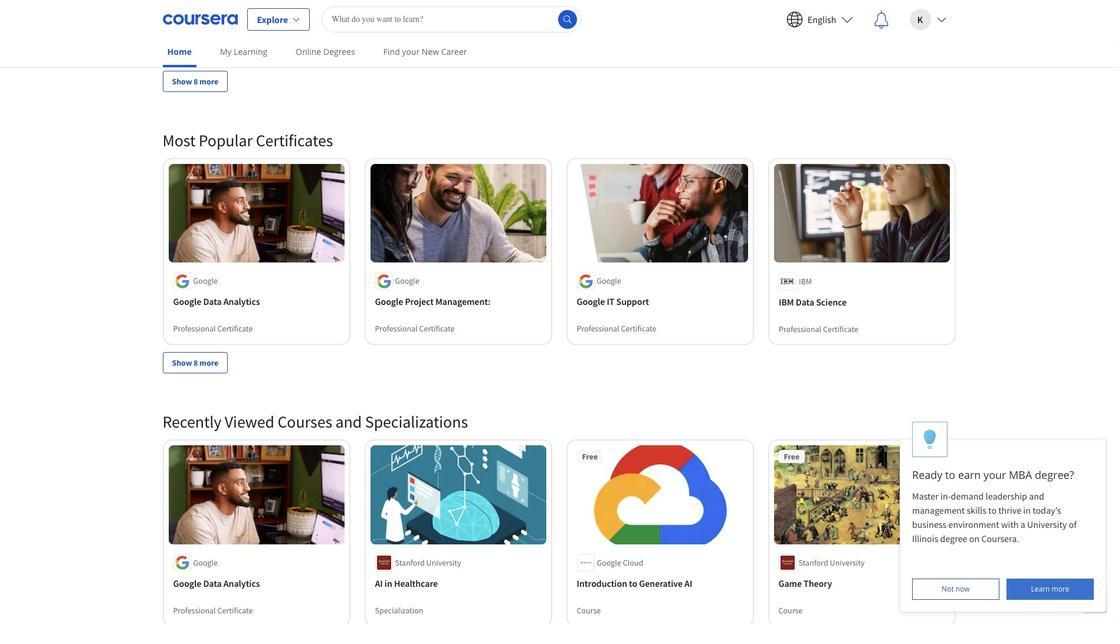 Task type: describe. For each thing, give the bounding box(es) containing it.
university for game theory
[[830, 558, 865, 568]]

specialization
[[375, 605, 423, 616]]

professional for the google project management: link
[[375, 324, 418, 334]]

analytics for viewed
[[224, 578, 260, 589]]

more inside alice element
[[1052, 584, 1070, 594]]

degrees
[[323, 46, 355, 57]]

google project management:
[[375, 296, 491, 308]]

2 earn from the left
[[392, 28, 407, 38]]

university inside master in-demand leadership and management skills to thrive in today's business environment with a university of illinois degree on coursera.
[[1027, 519, 1067, 530]]

more inside earn your degree collection element
[[199, 76, 218, 87]]

show 8 more button inside earn your degree collection element
[[163, 71, 228, 92]]

data inside ibm data science link
[[796, 296, 814, 308]]

stanford for in
[[395, 558, 425, 568]]

2 earn a degree from the left
[[392, 28, 439, 38]]

of
[[1069, 519, 1077, 530]]

alice element
[[900, 422, 1106, 613]]

earn
[[958, 468, 981, 482]]

earn your degree collection element
[[155, 0, 963, 111]]

most popular certificates collection element
[[155, 111, 963, 393]]

0 horizontal spatial your
[[402, 46, 420, 57]]

show 8 more for show 8 more button inside earn your degree collection element
[[172, 76, 218, 87]]

stanford university for game theory
[[799, 558, 865, 568]]

help center image
[[1088, 594, 1102, 608]]

healthcare
[[394, 578, 438, 589]]

recently viewed courses and specializations collection element
[[155, 393, 963, 624]]

with
[[1001, 519, 1019, 530]]

master
[[912, 490, 939, 502]]

certificate for google it support link
[[621, 324, 657, 334]]

my learning
[[220, 46, 267, 57]]

viewed
[[225, 411, 274, 433]]

ibm for ibm
[[799, 276, 812, 286]]

ibm for ibm data science
[[779, 296, 794, 308]]

explore button
[[247, 8, 310, 30]]

google data analytics link for viewed
[[173, 576, 340, 591]]

learn
[[1031, 584, 1050, 594]]

online
[[296, 46, 321, 57]]

ready to earn your mba degree?
[[912, 468, 1074, 482]]

courses
[[278, 411, 332, 433]]

popular
[[199, 130, 253, 151]]

a inside master in-demand leadership and management skills to thrive in today's business environment with a university of illinois degree on coursera.
[[1021, 519, 1025, 530]]

today's
[[1033, 505, 1061, 516]]

english button
[[777, 0, 862, 38]]

google project management: link
[[375, 295, 541, 309]]

skills
[[967, 505, 987, 516]]

coursera.
[[982, 533, 1019, 545]]

show 8 more button inside most popular certificates collection element
[[163, 352, 228, 374]]

support
[[616, 296, 649, 308]]

leadership
[[986, 490, 1027, 502]]

game theory
[[779, 578, 832, 589]]

home
[[167, 46, 192, 57]]

not
[[942, 584, 954, 594]]

ibm data science link
[[779, 295, 945, 309]]

business
[[912, 519, 947, 530]]

and inside master in-demand leadership and management skills to thrive in today's business environment with a university of illinois degree on coursera.
[[1029, 490, 1044, 502]]

english
[[808, 13, 836, 25]]

generative
[[639, 578, 683, 589]]

professional for ibm data science link
[[779, 324, 821, 334]]

introduction to generative ai
[[577, 578, 692, 589]]

in inside ai in healthcare link
[[385, 578, 392, 589]]

professional certificate for ibm data science link
[[779, 324, 858, 334]]

environment
[[949, 519, 999, 530]]

certificate for google data analytics link corresponding to viewed
[[217, 605, 253, 616]]

8 inside earn your degree collection element
[[194, 76, 198, 87]]

on
[[969, 533, 980, 545]]

mba
[[1009, 468, 1032, 482]]

online degrees
[[296, 46, 355, 57]]

find your new career link
[[379, 38, 472, 65]]

learning
[[234, 46, 267, 57]]

in inside master in-demand leadership and management skills to thrive in today's business environment with a university of illinois degree on coursera.
[[1023, 505, 1031, 516]]

1 degree from the left
[[173, 42, 197, 52]]

ai in healthcare
[[375, 578, 438, 589]]

game theory link
[[779, 576, 945, 591]]

google it support
[[577, 296, 649, 308]]

find your new career
[[383, 46, 467, 57]]

k
[[917, 13, 923, 25]]

show for show 8 more button within the most popular certificates collection element
[[172, 358, 192, 368]]

demand
[[951, 490, 984, 502]]

introduction
[[577, 578, 627, 589]]

stanford for theory
[[799, 558, 828, 568]]

thrive
[[999, 505, 1022, 516]]

ready
[[912, 468, 943, 482]]

most
[[163, 130, 195, 151]]

1 earn from the left
[[190, 28, 206, 38]]

degree up 'find your new career'
[[415, 28, 439, 38]]

management
[[912, 505, 965, 516]]

in-
[[941, 490, 951, 502]]

professional certificate for google it support link
[[577, 324, 657, 334]]

game
[[779, 578, 802, 589]]

1 earn a degree from the left
[[190, 28, 237, 38]]

your inside alice element
[[984, 468, 1006, 482]]

more inside most popular certificates collection element
[[199, 358, 218, 368]]

theory
[[804, 578, 832, 589]]

certificate for google data analytics link for popular
[[217, 324, 253, 334]]

introduction to generative ai link
[[577, 576, 743, 591]]



Task type: vqa. For each thing, say whether or not it's contained in the screenshot.
Google Data Analytics link
yes



Task type: locate. For each thing, give the bounding box(es) containing it.
1 vertical spatial in
[[385, 578, 392, 589]]

management:
[[435, 296, 491, 308]]

2 show 8 more button from the top
[[163, 352, 228, 374]]

2 8 from the top
[[194, 358, 198, 368]]

1 show 8 more button from the top
[[163, 71, 228, 92]]

stanford university for ai in healthcare
[[395, 558, 461, 568]]

1 vertical spatial show
[[172, 358, 192, 368]]

your up the leadership
[[984, 468, 1006, 482]]

2 stanford from the left
[[799, 558, 828, 568]]

google data analytics for viewed
[[173, 578, 260, 589]]

8
[[194, 76, 198, 87], [194, 358, 198, 368]]

degree left on
[[940, 533, 967, 545]]

ai inside introduction to generative ai link
[[685, 578, 692, 589]]

it
[[607, 296, 615, 308]]

master in-demand leadership and management skills to thrive in today's business environment with a university of illinois degree on coursera.
[[912, 490, 1079, 545]]

show 8 more inside earn your degree collection element
[[172, 76, 218, 87]]

ibm data science
[[779, 296, 846, 308]]

0 vertical spatial in
[[1023, 505, 1031, 516]]

learn more
[[1031, 584, 1070, 594]]

certificate
[[217, 324, 253, 334], [419, 324, 455, 334], [621, 324, 657, 334], [823, 324, 858, 334], [217, 605, 253, 616]]

professional for google it support link
[[577, 324, 619, 334]]

0 vertical spatial analytics
[[224, 296, 260, 308]]

show
[[172, 76, 192, 87], [172, 358, 192, 368]]

to right skills
[[988, 505, 997, 516]]

recently viewed courses and specializations
[[163, 411, 468, 433]]

stanford university up healthcare
[[395, 558, 461, 568]]

degree?
[[1035, 468, 1074, 482]]

earn
[[190, 28, 206, 38], [392, 28, 407, 38], [795, 28, 811, 38]]

degree down coursera image
[[173, 42, 197, 52]]

data
[[203, 296, 222, 308], [796, 296, 814, 308], [203, 578, 222, 589]]

new
[[422, 46, 439, 57]]

find
[[383, 46, 400, 57]]

1 horizontal spatial earn a degree
[[392, 28, 439, 38]]

data inside recently viewed courses and specializations collection element
[[203, 578, 222, 589]]

8 inside most popular certificates collection element
[[194, 358, 198, 368]]

degree down english
[[819, 28, 842, 38]]

0 horizontal spatial ai
[[375, 578, 383, 589]]

university
[[1027, 519, 1067, 530], [426, 558, 461, 568], [830, 558, 865, 568]]

0 horizontal spatial ibm
[[779, 296, 794, 308]]

1 google data analytics from the top
[[173, 296, 260, 308]]

stanford
[[395, 558, 425, 568], [799, 558, 828, 568]]

1 horizontal spatial university
[[830, 558, 865, 568]]

show 8 more button
[[163, 71, 228, 92], [163, 352, 228, 374]]

show 8 more for show 8 more button within the most popular certificates collection element
[[172, 358, 218, 368]]

1 horizontal spatial course
[[779, 605, 803, 616]]

analytics for popular
[[224, 296, 260, 308]]

professional certificate for google data analytics link for popular
[[173, 324, 253, 334]]

course
[[577, 605, 601, 616], [779, 605, 803, 616]]

2 vertical spatial to
[[629, 578, 637, 589]]

recently
[[163, 411, 221, 433]]

0 vertical spatial 8
[[194, 76, 198, 87]]

to for your
[[945, 468, 956, 482]]

ai
[[375, 578, 383, 589], [685, 578, 692, 589]]

0 vertical spatial show
[[172, 76, 192, 87]]

1 horizontal spatial earn
[[392, 28, 407, 38]]

1 vertical spatial and
[[1029, 490, 1044, 502]]

1 horizontal spatial ai
[[685, 578, 692, 589]]

earn a degree up my
[[190, 28, 237, 38]]

degree inside master in-demand leadership and management skills to thrive in today's business environment with a university of illinois degree on coursera.
[[940, 533, 967, 545]]

0 horizontal spatial earn
[[190, 28, 206, 38]]

1 vertical spatial show 8 more
[[172, 358, 218, 368]]

home link
[[163, 38, 196, 67]]

ai inside ai in healthcare link
[[375, 578, 383, 589]]

certificate inside recently viewed courses and specializations collection element
[[217, 605, 253, 616]]

1 vertical spatial analytics
[[224, 578, 260, 589]]

stanford university up theory
[[799, 558, 865, 568]]

not now button
[[912, 579, 1000, 600]]

degree
[[213, 28, 237, 38], [415, 28, 439, 38], [819, 28, 842, 38], [940, 533, 967, 545]]

1 horizontal spatial ibm
[[799, 276, 812, 286]]

1 free from the left
[[582, 452, 598, 462]]

1 course from the left
[[577, 605, 601, 616]]

2 horizontal spatial earn
[[795, 28, 811, 38]]

2 ai from the left
[[685, 578, 692, 589]]

to for ai
[[629, 578, 637, 589]]

1 show 8 more from the top
[[172, 76, 218, 87]]

k button
[[900, 0, 956, 38]]

2 free from the left
[[784, 452, 800, 462]]

show inside earn your degree collection element
[[172, 76, 192, 87]]

0 horizontal spatial free
[[582, 452, 598, 462]]

1 vertical spatial ibm
[[779, 296, 794, 308]]

1 ai from the left
[[375, 578, 383, 589]]

cloud
[[623, 558, 643, 568]]

0 horizontal spatial course
[[577, 605, 601, 616]]

google
[[193, 276, 218, 286], [395, 276, 419, 286], [597, 276, 621, 286], [173, 296, 201, 308], [375, 296, 403, 308], [577, 296, 605, 308], [193, 558, 218, 568], [597, 558, 621, 568], [173, 578, 201, 589]]

professional certificate for google data analytics link corresponding to viewed
[[173, 605, 253, 616]]

ai right generative
[[685, 578, 692, 589]]

and
[[336, 411, 362, 433], [1029, 490, 1044, 502]]

earn a degree down english
[[795, 28, 842, 38]]

google data analytics link for popular
[[173, 295, 340, 309]]

science
[[816, 296, 846, 308]]

0 vertical spatial show 8 more
[[172, 76, 218, 87]]

coursera image
[[163, 10, 238, 29]]

earn a degree up 'find your new career'
[[392, 28, 439, 38]]

0 vertical spatial more
[[199, 76, 218, 87]]

ai up specialization
[[375, 578, 383, 589]]

1 horizontal spatial stanford
[[799, 558, 828, 568]]

2 stanford university from the left
[[799, 558, 865, 568]]

stanford up theory
[[799, 558, 828, 568]]

professional certificate inside recently viewed courses and specializations collection element
[[173, 605, 253, 616]]

0 horizontal spatial and
[[336, 411, 362, 433]]

3 earn from the left
[[795, 28, 811, 38]]

degree up my
[[213, 28, 237, 38]]

stanford up ai in healthcare
[[395, 558, 425, 568]]

course down the game
[[779, 605, 803, 616]]

google data analytics inside recently viewed courses and specializations collection element
[[173, 578, 260, 589]]

university up ai in healthcare link
[[426, 558, 461, 568]]

google cloud
[[597, 558, 643, 568]]

in right 'thrive' on the right bottom
[[1023, 505, 1031, 516]]

certificates
[[256, 130, 333, 151]]

google data analytics link
[[173, 295, 340, 309], [173, 576, 340, 591]]

0 horizontal spatial university
[[426, 558, 461, 568]]

show 8 more
[[172, 76, 218, 87], [172, 358, 218, 368]]

in
[[1023, 505, 1031, 516], [385, 578, 392, 589]]

earn up the home on the top of page
[[190, 28, 206, 38]]

0 vertical spatial ibm
[[799, 276, 812, 286]]

learn more link
[[1007, 579, 1094, 600]]

show 8 more inside most popular certificates collection element
[[172, 358, 218, 368]]

None search field
[[322, 6, 581, 32]]

data for most popular certificates
[[203, 296, 222, 308]]

0 vertical spatial and
[[336, 411, 362, 433]]

google it support link
[[577, 295, 743, 309]]

ibm up ibm data science
[[799, 276, 812, 286]]

1 stanford from the left
[[395, 558, 425, 568]]

a
[[207, 28, 211, 38], [409, 28, 413, 38], [813, 28, 817, 38], [1021, 519, 1025, 530]]

free
[[582, 452, 598, 462], [784, 452, 800, 462]]

explore
[[257, 13, 288, 25]]

1 horizontal spatial and
[[1029, 490, 1044, 502]]

3 earn a degree from the left
[[795, 28, 842, 38]]

2 horizontal spatial to
[[988, 505, 997, 516]]

and up today's
[[1029, 490, 1044, 502]]

career
[[441, 46, 467, 57]]

1 horizontal spatial to
[[945, 468, 956, 482]]

ai in healthcare link
[[375, 576, 541, 591]]

university down today's
[[1027, 519, 1067, 530]]

2 course from the left
[[779, 605, 803, 616]]

to down cloud
[[629, 578, 637, 589]]

now
[[956, 584, 970, 594]]

1 horizontal spatial stanford university
[[799, 558, 865, 568]]

to
[[945, 468, 956, 482], [988, 505, 997, 516], [629, 578, 637, 589]]

free for introduction
[[582, 452, 598, 462]]

specializations
[[365, 411, 468, 433]]

2 google data analytics link from the top
[[173, 576, 340, 591]]

1 show from the top
[[172, 76, 192, 87]]

to inside introduction to generative ai link
[[629, 578, 637, 589]]

university for ai in healthcare
[[426, 558, 461, 568]]

earn up find
[[392, 28, 407, 38]]

2 horizontal spatial earn a degree
[[795, 28, 842, 38]]

lightbulb tip image
[[924, 429, 936, 450]]

course for game
[[779, 605, 803, 616]]

1 horizontal spatial degree
[[375, 42, 399, 52]]

What do you want to learn? text field
[[322, 6, 581, 32]]

university up "game theory" link
[[830, 558, 865, 568]]

most popular certificates
[[163, 130, 333, 151]]

project
[[405, 296, 434, 308]]

0 horizontal spatial to
[[629, 578, 637, 589]]

stanford university
[[395, 558, 461, 568], [799, 558, 865, 568]]

course down introduction
[[577, 605, 601, 616]]

data for recently viewed courses and specializations
[[203, 578, 222, 589]]

2 vertical spatial more
[[1052, 584, 1070, 594]]

analytics inside recently viewed courses and specializations collection element
[[224, 578, 260, 589]]

2 show 8 more from the top
[[172, 358, 218, 368]]

google data analytics inside most popular certificates collection element
[[173, 296, 260, 308]]

1 8 from the top
[[194, 76, 198, 87]]

illinois
[[912, 533, 938, 545]]

1 vertical spatial your
[[984, 468, 1006, 482]]

0 vertical spatial show 8 more button
[[163, 71, 228, 92]]

certificate for the google project management: link
[[419, 324, 455, 334]]

certificate for ibm data science link
[[823, 324, 858, 334]]

0 horizontal spatial stanford
[[395, 558, 425, 568]]

2 horizontal spatial university
[[1027, 519, 1067, 530]]

ibm
[[799, 276, 812, 286], [779, 296, 794, 308]]

0 horizontal spatial earn a degree
[[190, 28, 237, 38]]

in left healthcare
[[385, 578, 392, 589]]

professional
[[173, 324, 216, 334], [375, 324, 418, 334], [577, 324, 619, 334], [779, 324, 821, 334], [173, 605, 216, 616]]

your
[[402, 46, 420, 57], [984, 468, 1006, 482]]

analytics inside most popular certificates collection element
[[224, 296, 260, 308]]

google data analytics for popular
[[173, 296, 260, 308]]

0 vertical spatial google data analytics
[[173, 296, 260, 308]]

1 stanford university from the left
[[395, 558, 461, 568]]

0 vertical spatial to
[[945, 468, 956, 482]]

professional inside recently viewed courses and specializations collection element
[[173, 605, 216, 616]]

2 analytics from the top
[[224, 578, 260, 589]]

1 vertical spatial google data analytics
[[173, 578, 260, 589]]

0 horizontal spatial stanford university
[[395, 558, 461, 568]]

1 horizontal spatial free
[[784, 452, 800, 462]]

1 analytics from the top
[[224, 296, 260, 308]]

more
[[199, 76, 218, 87], [199, 358, 218, 368], [1052, 584, 1070, 594]]

my
[[220, 46, 232, 57]]

show inside most popular certificates collection element
[[172, 358, 192, 368]]

2 show from the top
[[172, 358, 192, 368]]

1 vertical spatial more
[[199, 358, 218, 368]]

ibm left science
[[779, 296, 794, 308]]

course for introduction
[[577, 605, 601, 616]]

1 vertical spatial show 8 more button
[[163, 352, 228, 374]]

my learning link
[[215, 38, 272, 65]]

to inside master in-demand leadership and management skills to thrive in today's business environment with a university of illinois degree on coursera.
[[988, 505, 997, 516]]

1 google data analytics link from the top
[[173, 295, 340, 309]]

free for game
[[784, 452, 800, 462]]

earn down english
[[795, 28, 811, 38]]

1 horizontal spatial your
[[984, 468, 1006, 482]]

online degrees link
[[291, 38, 360, 65]]

0 horizontal spatial degree
[[173, 42, 197, 52]]

your right find
[[402, 46, 420, 57]]

analytics
[[224, 296, 260, 308], [224, 578, 260, 589]]

and right 'courses'
[[336, 411, 362, 433]]

not now
[[942, 584, 970, 594]]

0 horizontal spatial in
[[385, 578, 392, 589]]

1 horizontal spatial in
[[1023, 505, 1031, 516]]

1 vertical spatial google data analytics link
[[173, 576, 340, 591]]

earn a degree
[[190, 28, 237, 38], [392, 28, 439, 38], [795, 28, 842, 38]]

professional certificate for the google project management: link
[[375, 324, 455, 334]]

to left 'earn'
[[945, 468, 956, 482]]

2 degree from the left
[[375, 42, 399, 52]]

degree left new
[[375, 42, 399, 52]]

1 vertical spatial to
[[988, 505, 997, 516]]

0 vertical spatial google data analytics link
[[173, 295, 340, 309]]

show for show 8 more button inside earn your degree collection element
[[172, 76, 192, 87]]

1 vertical spatial 8
[[194, 358, 198, 368]]

0 vertical spatial your
[[402, 46, 420, 57]]

2 google data analytics from the top
[[173, 578, 260, 589]]



